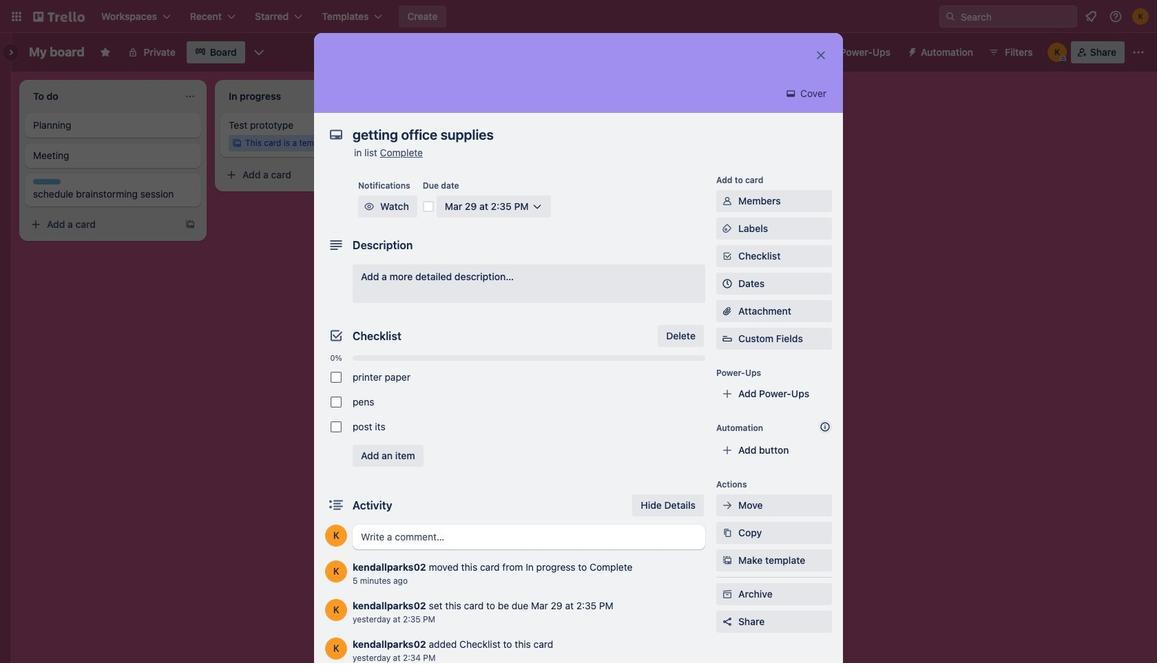 Task type: describe. For each thing, give the bounding box(es) containing it.
create from template… image
[[380, 170, 391, 181]]

search image
[[945, 11, 956, 22]]

primary element
[[0, 0, 1158, 33]]

Mark due date as complete checkbox
[[423, 201, 434, 212]]

2 vertical spatial sm image
[[721, 526, 735, 540]]

color: sky, title: "design" element
[[33, 179, 61, 185]]

star or unstar board image
[[100, 47, 111, 58]]

back to home image
[[33, 6, 85, 28]]

0 vertical spatial sm image
[[784, 87, 798, 101]]

create from template… image
[[185, 219, 196, 230]]

open information menu image
[[1109, 10, 1123, 23]]



Task type: vqa. For each thing, say whether or not it's contained in the screenshot.
bottommost Workspace
no



Task type: locate. For each thing, give the bounding box(es) containing it.
None text field
[[346, 123, 801, 147]]

Search field
[[956, 6, 1077, 27]]

Board name text field
[[22, 41, 91, 63]]

show menu image
[[1132, 45, 1146, 59]]

customize views image
[[252, 45, 266, 59]]

1 vertical spatial sm image
[[721, 499, 735, 513]]

group
[[325, 365, 706, 440]]

kendallparks02 (kendallparks02) image
[[1133, 8, 1149, 25], [1048, 43, 1067, 62], [325, 561, 347, 583], [325, 599, 347, 622], [325, 638, 347, 660]]

None checkbox
[[331, 397, 342, 408]]

None checkbox
[[424, 160, 473, 176], [331, 372, 342, 383], [331, 422, 342, 433], [424, 160, 473, 176], [331, 372, 342, 383], [331, 422, 342, 433]]

sm image
[[902, 41, 921, 61], [721, 194, 735, 208], [362, 200, 376, 214], [721, 222, 735, 236], [721, 554, 735, 568], [721, 588, 735, 602]]

Write a comment text field
[[353, 525, 706, 550]]

kendallparks02 (kendallparks02) image
[[325, 525, 347, 547]]

sm image
[[784, 87, 798, 101], [721, 499, 735, 513], [721, 526, 735, 540]]

0 notifications image
[[1083, 8, 1100, 25]]



